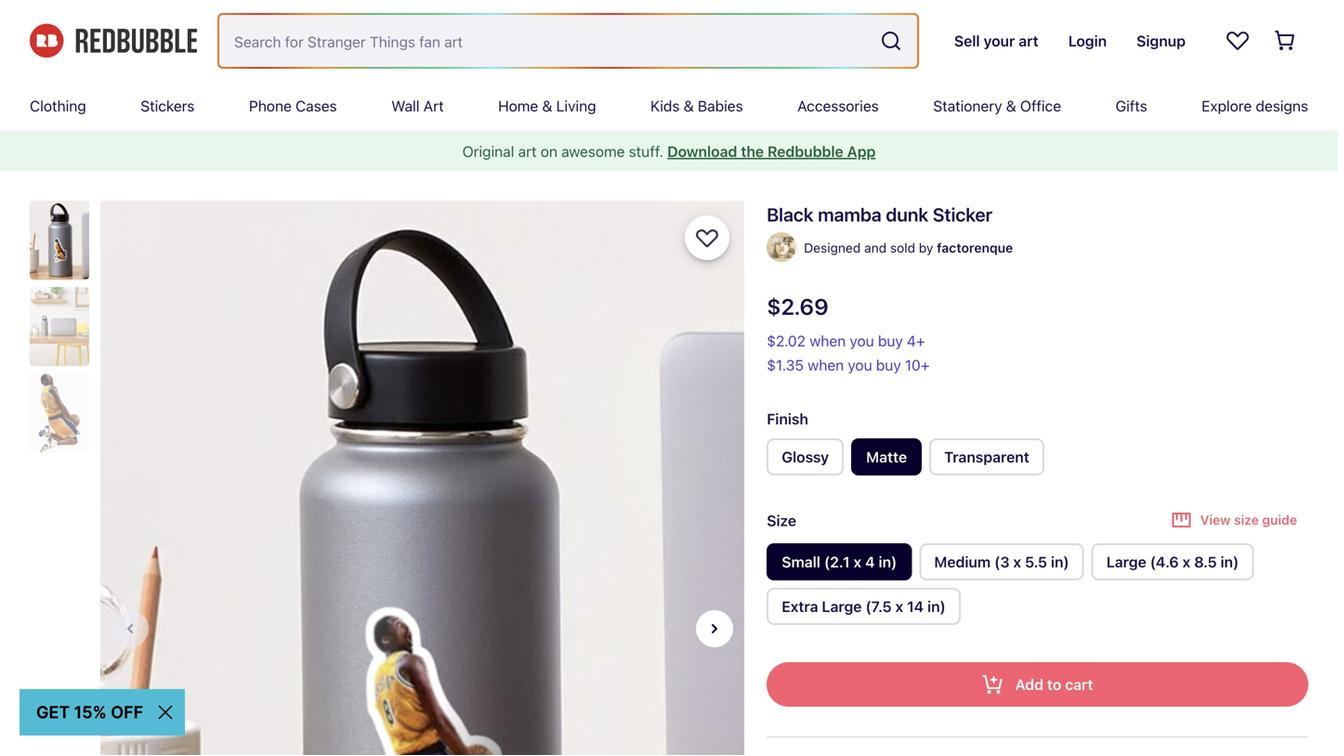 Task type: describe. For each thing, give the bounding box(es) containing it.
clothing
[[30, 97, 86, 115]]

gifts link
[[1116, 82, 1148, 130]]

gifts
[[1116, 97, 1148, 115]]

& for stationery
[[1007, 97, 1017, 115]]

$2.02 when you buy 4+ $1.35 when you buy 10+
[[767, 332, 930, 374]]

explore designs link
[[1202, 82, 1309, 130]]

factorenque
[[937, 240, 1014, 256]]

$2.02
[[767, 332, 806, 350]]

$1.35
[[767, 357, 804, 374]]

phone
[[249, 97, 292, 115]]

phone cases
[[249, 97, 337, 115]]

1 vertical spatial when
[[808, 357, 844, 374]]

1 vertical spatial buy
[[877, 357, 902, 374]]

home
[[498, 97, 539, 115]]

accessories link
[[798, 82, 879, 130]]

black mamba dunk sticker
[[767, 204, 993, 225]]

4+
[[907, 332, 926, 350]]

kids & babies
[[651, 97, 744, 115]]

stickers link
[[141, 82, 195, 130]]

and
[[865, 240, 887, 256]]

home & living link
[[498, 82, 596, 130]]

app
[[848, 143, 876, 160]]

size
[[767, 512, 797, 530]]

original art on awesome stuff. download the redbubble app
[[463, 143, 876, 160]]

Search term search field
[[219, 15, 873, 67]]

redbubble logo image
[[30, 24, 197, 58]]

by
[[919, 240, 934, 256]]

home & living
[[498, 97, 596, 115]]

explore
[[1202, 97, 1253, 115]]

stationery & office
[[934, 97, 1062, 115]]

black
[[767, 204, 814, 225]]

0 vertical spatial buy
[[878, 332, 904, 350]]

size option group
[[767, 544, 1309, 633]]

dunk
[[886, 204, 929, 225]]

stationery & office link
[[934, 82, 1062, 130]]

download
[[668, 143, 738, 160]]

office
[[1021, 97, 1062, 115]]

clothing link
[[30, 82, 86, 130]]



Task type: locate. For each thing, give the bounding box(es) containing it.
& inside kids & babies link
[[684, 97, 694, 115]]

0 horizontal spatial &
[[542, 97, 553, 115]]

wall art link
[[392, 82, 444, 130]]

& left the office
[[1007, 97, 1017, 115]]

finish option group
[[767, 439, 1309, 483]]

finish
[[767, 410, 809, 428]]

cases
[[296, 97, 337, 115]]

1 vertical spatial you
[[848, 357, 873, 374]]

babies
[[698, 97, 744, 115]]

on
[[541, 143, 558, 160]]

menu bar
[[30, 82, 1309, 130]]

1 horizontal spatial &
[[684, 97, 694, 115]]

when right $2.02
[[810, 332, 846, 350]]

phone cases link
[[249, 82, 337, 130]]

& for home
[[542, 97, 553, 115]]

& left the living
[[542, 97, 553, 115]]

download the redbubble app link
[[668, 143, 876, 160]]

menu bar containing clothing
[[30, 82, 1309, 130]]

image 1 of 3 group
[[100, 201, 745, 756]]

you left 10+
[[848, 357, 873, 374]]

kids
[[651, 97, 680, 115]]

mamba
[[818, 204, 882, 225]]

stickers
[[141, 97, 195, 115]]

0 vertical spatial you
[[850, 332, 875, 350]]

3 & from the left
[[1007, 97, 1017, 115]]

stationery
[[934, 97, 1003, 115]]

factorenque link
[[937, 237, 1014, 259]]

explore designs
[[1202, 97, 1309, 115]]

sticker
[[933, 204, 993, 225]]

accessories
[[798, 97, 879, 115]]

sold
[[891, 240, 916, 256]]

you
[[850, 332, 875, 350], [848, 357, 873, 374]]

& for kids
[[684, 97, 694, 115]]

the
[[741, 143, 764, 160]]

2 & from the left
[[684, 97, 694, 115]]

0 vertical spatial when
[[810, 332, 846, 350]]

10+
[[905, 357, 930, 374]]

kids & babies link
[[651, 82, 744, 130]]

buy left 4+
[[878, 332, 904, 350]]

when
[[810, 332, 846, 350], [808, 357, 844, 374]]

None radio
[[767, 439, 844, 476], [852, 439, 922, 476], [930, 439, 1045, 476], [767, 544, 912, 581], [767, 439, 844, 476], [852, 439, 922, 476], [930, 439, 1045, 476], [767, 544, 912, 581]]

buy left 10+
[[877, 357, 902, 374]]

designed
[[804, 240, 861, 256]]

& right kids on the top
[[684, 97, 694, 115]]

& inside home & living link
[[542, 97, 553, 115]]

stuff.
[[629, 143, 664, 160]]

None radio
[[920, 544, 1085, 581], [1092, 544, 1255, 581], [767, 589, 961, 626], [920, 544, 1085, 581], [1092, 544, 1255, 581], [767, 589, 961, 626]]

wall
[[392, 97, 420, 115]]

wall art
[[392, 97, 444, 115]]

you left 4+
[[850, 332, 875, 350]]

art
[[424, 97, 444, 115]]

&
[[542, 97, 553, 115], [684, 97, 694, 115], [1007, 97, 1017, 115]]

None field
[[219, 15, 918, 67]]

buy
[[878, 332, 904, 350], [877, 357, 902, 374]]

& inside stationery & office link
[[1007, 97, 1017, 115]]

living
[[557, 97, 596, 115]]

original
[[463, 143, 515, 160]]

art
[[518, 143, 537, 160]]

designs
[[1256, 97, 1309, 115]]

designed and sold by factorenque
[[804, 240, 1014, 256]]

redbubble
[[768, 143, 844, 160]]

when right $1.35
[[808, 357, 844, 374]]

awesome
[[562, 143, 625, 160]]

2 horizontal spatial &
[[1007, 97, 1017, 115]]

$2.69
[[767, 294, 829, 320]]

1 & from the left
[[542, 97, 553, 115]]



Task type: vqa. For each thing, say whether or not it's contained in the screenshot.
Finish
yes



